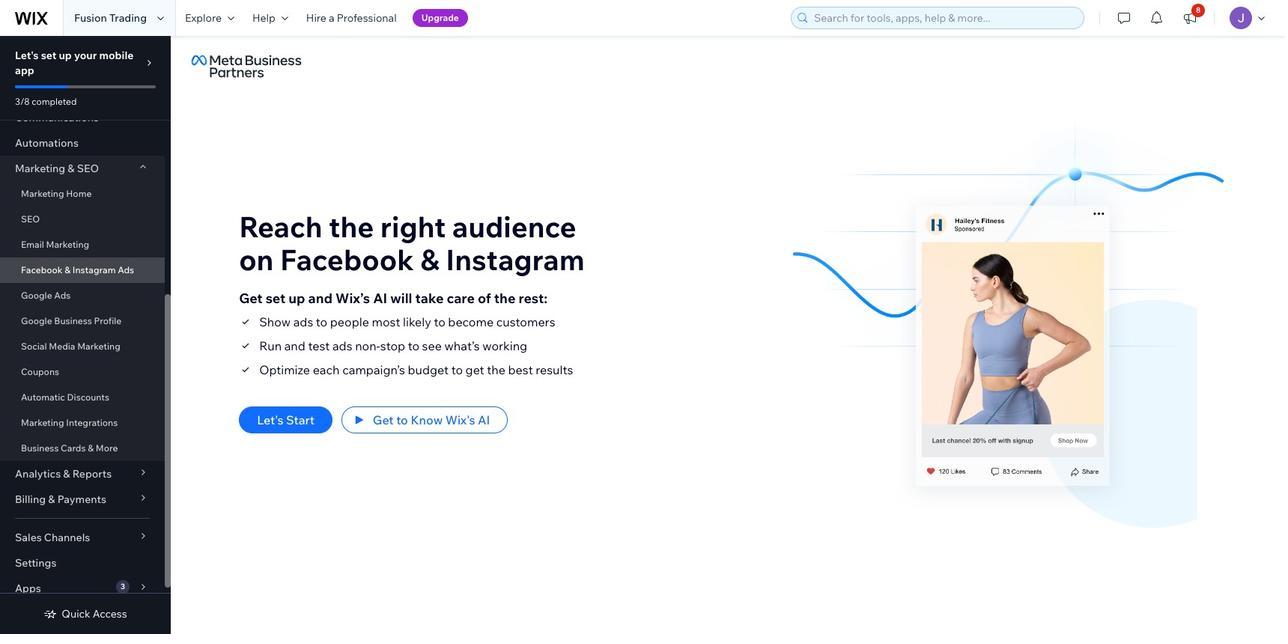 Task type: describe. For each thing, give the bounding box(es) containing it.
channels
[[44, 531, 90, 544]]

access
[[93, 607, 127, 621]]

communications
[[15, 111, 99, 124]]

reach the right audience on facebook & instagram
[[239, 209, 585, 277]]

automations link
[[0, 130, 165, 156]]

sales channels button
[[0, 525, 165, 550]]

the inside reach the right audience on facebook & instagram
[[329, 209, 374, 245]]

coupons link
[[0, 359, 165, 385]]

each
[[313, 362, 340, 377]]

integrations
[[66, 417, 118, 428]]

social media marketing
[[21, 341, 120, 352]]

facebook & instagram ads
[[21, 264, 134, 276]]

automatic discounts
[[21, 392, 109, 403]]

marketing integrations link
[[0, 410, 165, 436]]

8 button
[[1174, 0, 1207, 36]]

1 horizontal spatial and
[[308, 289, 333, 307]]

will
[[390, 289, 412, 307]]

become
[[448, 314, 494, 329]]

best
[[508, 362, 533, 377]]

payments
[[57, 493, 106, 506]]

marketing for &
[[15, 162, 65, 175]]

right
[[380, 209, 446, 245]]

instagram inside reach the right audience on facebook & instagram
[[446, 242, 585, 277]]

marketing up facebook & instagram ads
[[46, 239, 89, 250]]

email
[[21, 239, 44, 250]]

budget
[[408, 362, 449, 377]]

automations
[[15, 136, 79, 150]]

help button
[[243, 0, 297, 36]]

up for your
[[59, 49, 72, 62]]

optimize each campaign's budget to get the best results
[[259, 362, 573, 377]]

settings
[[15, 556, 56, 570]]

0 horizontal spatial seo
[[21, 213, 40, 225]]

get set up and wix's ai will take care of the rest:
[[239, 289, 548, 307]]

reports
[[72, 467, 112, 481]]

start
[[286, 412, 314, 427]]

your
[[74, 49, 97, 62]]

1 vertical spatial business
[[21, 443, 59, 454]]

take
[[415, 289, 444, 307]]

hire a professional link
[[297, 0, 406, 36]]

discounts
[[67, 392, 109, 403]]

likely
[[403, 314, 431, 329]]

8
[[1196, 5, 1201, 15]]

3/8
[[15, 96, 30, 107]]

marketing & seo
[[15, 162, 99, 175]]

show ads to people most likely to become customers
[[259, 314, 555, 329]]

audience
[[452, 209, 576, 245]]

ads inside "link"
[[118, 264, 134, 276]]

billing
[[15, 493, 46, 506]]

more
[[96, 443, 118, 454]]

google business profile link
[[0, 309, 165, 334]]

to inside get to know wix's ai 'button'
[[396, 412, 408, 427]]

let's start button
[[239, 406, 332, 433]]

ai inside 'button'
[[478, 412, 490, 427]]

a
[[329, 11, 335, 25]]

google for google ads
[[21, 290, 52, 301]]

get to know wix's ai button
[[341, 406, 508, 433]]

see
[[422, 338, 442, 353]]

facebook & instagram ads link
[[0, 258, 165, 283]]

marketing for integrations
[[21, 417, 64, 428]]

fusion
[[74, 11, 107, 25]]

know
[[411, 412, 443, 427]]

email marketing
[[21, 239, 89, 250]]

most
[[372, 314, 400, 329]]

marketing for home
[[21, 188, 64, 199]]

communications button
[[0, 105, 165, 130]]

settings link
[[0, 550, 165, 576]]

get to know wix's ai
[[373, 412, 490, 427]]

analytics & reports
[[15, 467, 112, 481]]

business cards & more
[[21, 443, 118, 454]]

run and test ads non-stop to see what's working
[[259, 338, 527, 353]]

marketing down the profile on the left
[[77, 341, 120, 352]]

trading
[[109, 11, 147, 25]]

analytics & reports button
[[0, 461, 165, 487]]

set for get
[[266, 289, 285, 307]]

get for get set up and wix's ai will take care of the rest:
[[239, 289, 263, 307]]

media
[[49, 341, 75, 352]]

automatic
[[21, 392, 65, 403]]

email marketing link
[[0, 232, 165, 258]]

hire
[[306, 11, 326, 25]]

& inside business cards & more link
[[88, 443, 94, 454]]

1 vertical spatial the
[[494, 289, 516, 307]]

3/8 completed
[[15, 96, 77, 107]]

seo link
[[0, 207, 165, 232]]

& for billing & payments
[[48, 493, 55, 506]]

campaign's
[[342, 362, 405, 377]]

to left see on the bottom left of the page
[[408, 338, 419, 353]]

let's start
[[257, 412, 314, 427]]



Task type: vqa. For each thing, say whether or not it's contained in the screenshot.
Contacts dropdown button
no



Task type: locate. For each thing, give the bounding box(es) containing it.
on
[[239, 242, 274, 277]]

& inside reach the right audience on facebook & instagram
[[420, 242, 439, 277]]

instagram up the rest:
[[446, 242, 585, 277]]

get
[[239, 289, 263, 307], [373, 412, 394, 427]]

Search for tools, apps, help & more... field
[[810, 7, 1079, 28]]

let's
[[15, 49, 39, 62], [257, 412, 283, 427]]

& left more
[[88, 443, 94, 454]]

google up google business profile
[[21, 290, 52, 301]]

quick access button
[[44, 607, 127, 621]]

quick
[[62, 607, 90, 621]]

and left test
[[284, 338, 305, 353]]

business up analytics
[[21, 443, 59, 454]]

1 vertical spatial up
[[289, 289, 305, 307]]

let's set up your mobile app
[[15, 49, 134, 77]]

to right likely
[[434, 314, 445, 329]]

0 vertical spatial the
[[329, 209, 374, 245]]

care
[[447, 289, 475, 307]]

1 vertical spatial and
[[284, 338, 305, 353]]

0 vertical spatial ads
[[293, 314, 313, 329]]

1 horizontal spatial facebook
[[280, 242, 414, 277]]

& down the email marketing
[[65, 264, 71, 276]]

business up social media marketing
[[54, 315, 92, 327]]

to up test
[[316, 314, 327, 329]]

1 horizontal spatial ads
[[332, 338, 352, 353]]

profile
[[94, 315, 122, 327]]

marketing down automatic
[[21, 417, 64, 428]]

analytics
[[15, 467, 61, 481]]

sidebar element
[[0, 0, 171, 634]]

wix's
[[445, 412, 475, 427]]

0 vertical spatial ai
[[373, 289, 387, 307]]

&
[[68, 162, 75, 175], [420, 242, 439, 277], [65, 264, 71, 276], [88, 443, 94, 454], [63, 467, 70, 481], [48, 493, 55, 506]]

app
[[15, 64, 34, 77]]

0 horizontal spatial ads
[[293, 314, 313, 329]]

up left your
[[59, 49, 72, 62]]

let's inside button
[[257, 412, 283, 427]]

billing & payments button
[[0, 487, 165, 512]]

quick access
[[62, 607, 127, 621]]

1 horizontal spatial seo
[[77, 162, 99, 175]]

let's inside the 'let's set up your mobile app'
[[15, 49, 39, 62]]

test
[[308, 338, 330, 353]]

coupons
[[21, 366, 59, 377]]

1 vertical spatial seo
[[21, 213, 40, 225]]

instagram
[[446, 242, 585, 277], [73, 264, 116, 276]]

& right billing
[[48, 493, 55, 506]]

2 google from the top
[[21, 315, 52, 327]]

google
[[21, 290, 52, 301], [21, 315, 52, 327]]

seo
[[77, 162, 99, 175], [21, 213, 40, 225]]

set for let's
[[41, 49, 56, 62]]

1 google from the top
[[21, 290, 52, 301]]

0 horizontal spatial up
[[59, 49, 72, 62]]

get up show
[[239, 289, 263, 307]]

& for facebook & instagram ads
[[65, 264, 71, 276]]

ads right show
[[293, 314, 313, 329]]

0 vertical spatial set
[[41, 49, 56, 62]]

1 vertical spatial set
[[266, 289, 285, 307]]

& up take
[[420, 242, 439, 277]]

google for google business profile
[[21, 315, 52, 327]]

fusion trading
[[74, 11, 147, 25]]

ai left will
[[373, 289, 387, 307]]

0 vertical spatial up
[[59, 49, 72, 62]]

set up show
[[266, 289, 285, 307]]

1 horizontal spatial get
[[373, 412, 394, 427]]

1 vertical spatial get
[[373, 412, 394, 427]]

2 vertical spatial the
[[487, 362, 505, 377]]

& inside the analytics & reports popup button
[[63, 467, 70, 481]]

facebook inside "link"
[[21, 264, 63, 276]]

explore
[[185, 11, 222, 25]]

set inside the 'let's set up your mobile app'
[[41, 49, 56, 62]]

the
[[329, 209, 374, 245], [494, 289, 516, 307], [487, 362, 505, 377]]

0 vertical spatial ads
[[118, 264, 134, 276]]

people
[[330, 314, 369, 329]]

0 vertical spatial seo
[[77, 162, 99, 175]]

home
[[66, 188, 92, 199]]

to left know
[[396, 412, 408, 427]]

1 horizontal spatial set
[[266, 289, 285, 307]]

let's for let's start
[[257, 412, 283, 427]]

marketing home
[[21, 188, 92, 199]]

& for marketing & seo
[[68, 162, 75, 175]]

google ads link
[[0, 283, 165, 309]]

social
[[21, 341, 47, 352]]

seo inside popup button
[[77, 162, 99, 175]]

1 vertical spatial ads
[[54, 290, 71, 301]]

and
[[308, 289, 333, 307], [284, 338, 305, 353]]

and left wix's
[[308, 289, 333, 307]]

0 vertical spatial and
[[308, 289, 333, 307]]

0 horizontal spatial set
[[41, 49, 56, 62]]

1 vertical spatial ai
[[478, 412, 490, 427]]

0 horizontal spatial instagram
[[73, 264, 116, 276]]

show
[[259, 314, 291, 329]]

facebook up wix's
[[280, 242, 414, 277]]

1 horizontal spatial let's
[[257, 412, 283, 427]]

completed
[[32, 96, 77, 107]]

working
[[482, 338, 527, 353]]

marketing
[[15, 162, 65, 175], [21, 188, 64, 199], [46, 239, 89, 250], [77, 341, 120, 352], [21, 417, 64, 428]]

0 vertical spatial let's
[[15, 49, 39, 62]]

the right of
[[494, 289, 516, 307]]

& left reports in the bottom left of the page
[[63, 467, 70, 481]]

up inside the 'let's set up your mobile app'
[[59, 49, 72, 62]]

get
[[466, 362, 484, 377]]

google business profile
[[21, 315, 122, 327]]

& up home
[[68, 162, 75, 175]]

the right get
[[487, 362, 505, 377]]

let's left "start"
[[257, 412, 283, 427]]

get left know
[[373, 412, 394, 427]]

ads
[[293, 314, 313, 329], [332, 338, 352, 353]]

instagram down email marketing link
[[73, 264, 116, 276]]

get inside 'button'
[[373, 412, 394, 427]]

& inside marketing & seo popup button
[[68, 162, 75, 175]]

1 vertical spatial let's
[[257, 412, 283, 427]]

& for analytics & reports
[[63, 467, 70, 481]]

0 horizontal spatial and
[[284, 338, 305, 353]]

0 horizontal spatial let's
[[15, 49, 39, 62]]

help
[[252, 11, 275, 25]]

ads right test
[[332, 338, 352, 353]]

facebook
[[280, 242, 414, 277], [21, 264, 63, 276]]

facebook up google ads
[[21, 264, 63, 276]]

professional
[[337, 11, 397, 25]]

0 horizontal spatial ads
[[54, 290, 71, 301]]

0 horizontal spatial facebook
[[21, 264, 63, 276]]

marketing & seo button
[[0, 156, 165, 181]]

0 vertical spatial google
[[21, 290, 52, 301]]

ads down email marketing link
[[118, 264, 134, 276]]

ads
[[118, 264, 134, 276], [54, 290, 71, 301]]

google ads
[[21, 290, 71, 301]]

billing & payments
[[15, 493, 106, 506]]

up for and
[[289, 289, 305, 307]]

marketing home link
[[0, 181, 165, 207]]

automatic discounts link
[[0, 385, 165, 410]]

let's up app at the top left of the page
[[15, 49, 39, 62]]

0 vertical spatial business
[[54, 315, 92, 327]]

to left get
[[451, 362, 463, 377]]

marketing down marketing & seo
[[21, 188, 64, 199]]

1 vertical spatial ads
[[332, 338, 352, 353]]

up up show
[[289, 289, 305, 307]]

& inside facebook & instagram ads "link"
[[65, 264, 71, 276]]

get for get to know wix's ai
[[373, 412, 394, 427]]

marketing inside popup button
[[15, 162, 65, 175]]

facebook inside reach the right audience on facebook & instagram
[[280, 242, 414, 277]]

0 horizontal spatial get
[[239, 289, 263, 307]]

the left right
[[329, 209, 374, 245]]

1 horizontal spatial instagram
[[446, 242, 585, 277]]

marketing integrations
[[21, 417, 118, 428]]

results
[[536, 362, 573, 377]]

marketing down automations
[[15, 162, 65, 175]]

sales channels
[[15, 531, 90, 544]]

apps
[[15, 582, 41, 595]]

optimize
[[259, 362, 310, 377]]

set left your
[[41, 49, 56, 62]]

1 horizontal spatial ads
[[118, 264, 134, 276]]

1 horizontal spatial ai
[[478, 412, 490, 427]]

& inside billing & payments popup button
[[48, 493, 55, 506]]

stop
[[380, 338, 405, 353]]

0 horizontal spatial ai
[[373, 289, 387, 307]]

let's for let's set up your mobile app
[[15, 49, 39, 62]]

ads up google business profile
[[54, 290, 71, 301]]

sales
[[15, 531, 42, 544]]

business cards & more link
[[0, 436, 165, 461]]

seo up marketing home link
[[77, 162, 99, 175]]

mobile
[[99, 49, 134, 62]]

upgrade button
[[412, 9, 468, 27]]

ai right wix's
[[478, 412, 490, 427]]

cards
[[61, 443, 86, 454]]

rest:
[[519, 289, 548, 307]]

0 vertical spatial get
[[239, 289, 263, 307]]

google up social
[[21, 315, 52, 327]]

seo up email
[[21, 213, 40, 225]]

1 vertical spatial google
[[21, 315, 52, 327]]

instagram inside "link"
[[73, 264, 116, 276]]

customers
[[496, 314, 555, 329]]

1 horizontal spatial up
[[289, 289, 305, 307]]

of
[[478, 289, 491, 307]]

ai
[[373, 289, 387, 307], [478, 412, 490, 427]]



